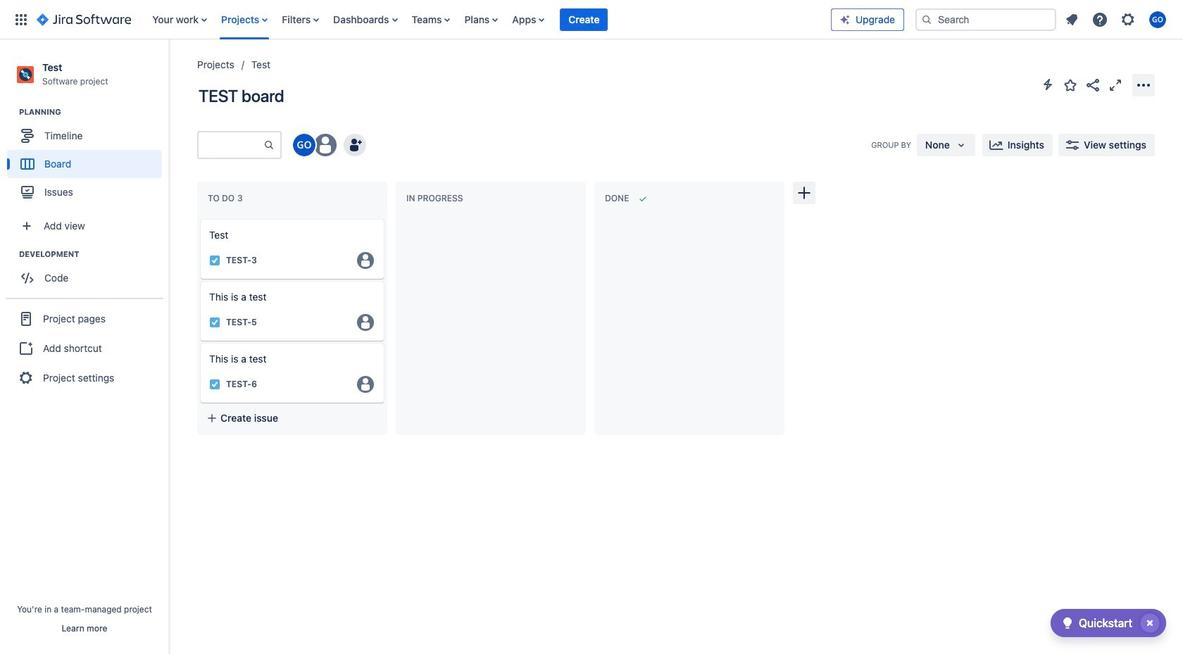 Task type: describe. For each thing, give the bounding box(es) containing it.
group for planning icon
[[7, 107, 168, 211]]

sidebar navigation image
[[154, 56, 185, 85]]

check image
[[1060, 615, 1077, 632]]

1 task image from the top
[[209, 255, 221, 266]]

sidebar element
[[0, 39, 169, 655]]

appswitcher icon image
[[13, 11, 30, 28]]

1 horizontal spatial list
[[1060, 7, 1175, 32]]

to do element
[[208, 193, 246, 204]]

group for development icon
[[7, 249, 168, 297]]

settings image
[[1120, 11, 1137, 28]]

enter full screen image
[[1108, 76, 1125, 93]]

task image
[[209, 317, 221, 328]]

search image
[[922, 14, 933, 25]]

heading for 'group' for development icon
[[19, 249, 168, 260]]

2 vertical spatial group
[[6, 298, 163, 398]]

2 task image from the top
[[209, 379, 221, 390]]

Search this board text field
[[199, 132, 264, 158]]

more actions image
[[1136, 76, 1153, 93]]



Task type: locate. For each thing, give the bounding box(es) containing it.
heading for planning icon 'group'
[[19, 107, 168, 118]]

2 heading from the top
[[19, 249, 168, 260]]

development image
[[2, 246, 19, 263]]

0 vertical spatial group
[[7, 107, 168, 211]]

1 vertical spatial task image
[[209, 379, 221, 390]]

group
[[7, 107, 168, 211], [7, 249, 168, 297], [6, 298, 163, 398]]

create issue image
[[191, 210, 208, 227]]

task image
[[209, 255, 221, 266], [209, 379, 221, 390]]

Search field
[[916, 8, 1057, 31]]

task image up task icon
[[209, 255, 221, 266]]

create column image
[[796, 185, 813, 202]]

0 vertical spatial heading
[[19, 107, 168, 118]]

list item
[[560, 0, 608, 39]]

automations menu button icon image
[[1040, 76, 1057, 93]]

task image down task icon
[[209, 379, 221, 390]]

0 horizontal spatial list
[[145, 0, 831, 39]]

dismiss quickstart image
[[1139, 612, 1162, 635]]

list
[[145, 0, 831, 39], [1060, 7, 1175, 32]]

notifications image
[[1064, 11, 1081, 28]]

None search field
[[916, 8, 1057, 31]]

primary element
[[8, 0, 831, 39]]

your profile and settings image
[[1150, 11, 1167, 28]]

1 heading from the top
[[19, 107, 168, 118]]

banner
[[0, 0, 1184, 39]]

star test board image
[[1063, 76, 1079, 93]]

1 vertical spatial group
[[7, 249, 168, 297]]

planning image
[[2, 104, 19, 121]]

0 vertical spatial task image
[[209, 255, 221, 266]]

add people image
[[347, 137, 364, 154]]

jira software image
[[37, 11, 131, 28], [37, 11, 131, 28]]

help image
[[1092, 11, 1109, 28]]

heading
[[19, 107, 168, 118], [19, 249, 168, 260]]

1 vertical spatial heading
[[19, 249, 168, 260]]



Task type: vqa. For each thing, say whether or not it's contained in the screenshot.
group
yes



